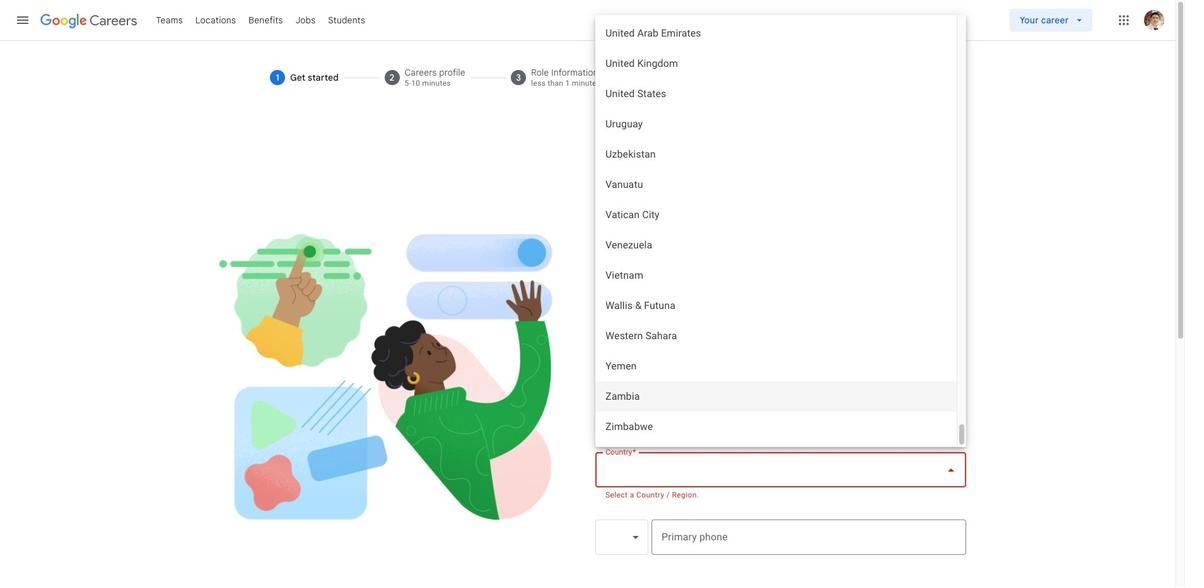 Task type: describe. For each thing, give the bounding box(es) containing it.
main menu image
[[15, 13, 30, 28]]



Task type: locate. For each thing, give the bounding box(es) containing it.
Email address text field
[[606, 372, 957, 407]]

Primary phone text field
[[662, 520, 957, 555]]

banner
[[0, 0, 1176, 42]]

country list box
[[596, 0, 957, 447]]

alert
[[606, 488, 957, 500]]

application stepper tab list
[[255, 57, 921, 98]]

Legal name (first, middle, last) text field
[[606, 295, 957, 331]]

option
[[596, 0, 957, 18]]

None field
[[596, 453, 967, 488], [596, 520, 649, 555], [596, 453, 967, 488], [596, 520, 649, 555]]



Task type: vqa. For each thing, say whether or not it's contained in the screenshot.
'UNITED'
no



